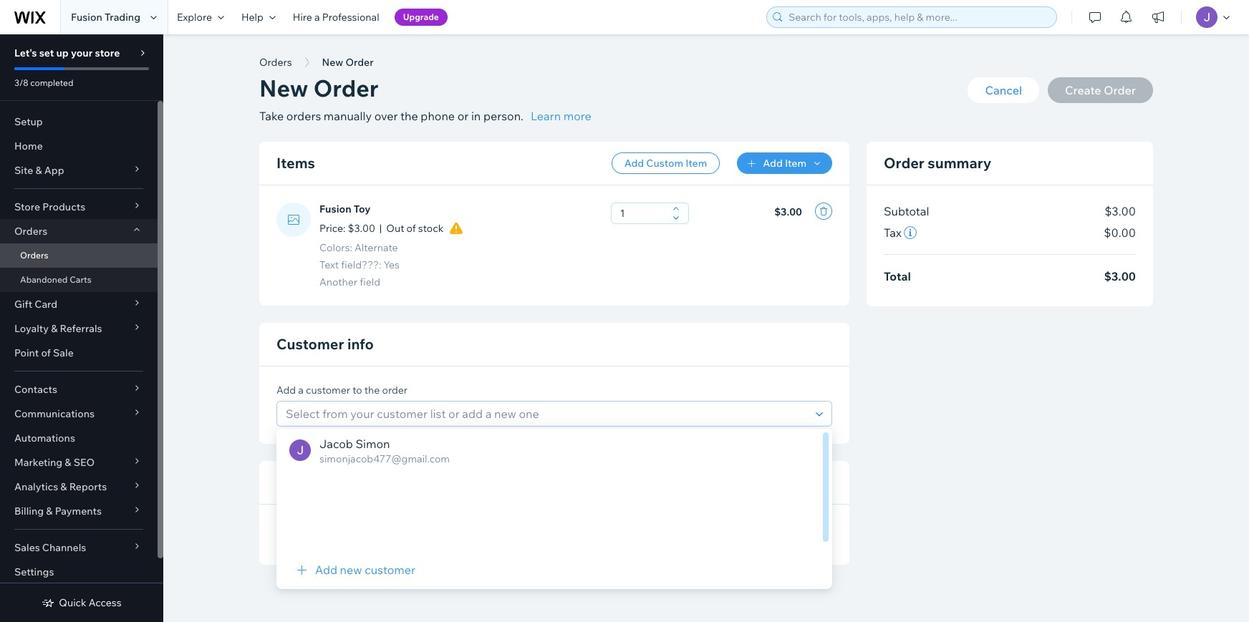 Task type: locate. For each thing, give the bounding box(es) containing it.
order up subtotal at right
[[884, 154, 925, 172]]

0 vertical spatial a
[[315, 11, 320, 24]]

0 vertical spatial orders
[[259, 56, 292, 69]]

customer right the new
[[365, 563, 416, 578]]

field???:
[[341, 259, 382, 272]]

another
[[320, 276, 358, 289]]

1 vertical spatial new
[[259, 74, 308, 102]]

a for professional
[[315, 11, 320, 24]]

help
[[241, 11, 264, 24]]

1 vertical spatial fusion
[[320, 203, 352, 216]]

jacob simon image
[[290, 440, 311, 462]]

abandoned
[[20, 274, 68, 285]]

the right over
[[401, 109, 418, 123]]

add new customer button
[[294, 562, 416, 579]]

a
[[315, 11, 320, 24], [298, 384, 304, 397]]

0 horizontal spatial of
[[41, 347, 51, 360]]

sale
[[53, 347, 74, 360]]

items
[[277, 154, 315, 172]]

$3.00 up $0.00 on the right
[[1105, 204, 1137, 219]]

completed
[[30, 77, 73, 88]]

your
[[71, 47, 93, 59]]

orders inside dropdown button
[[14, 225, 47, 238]]

the right to
[[365, 384, 380, 397]]

0 vertical spatial customer
[[306, 384, 350, 397]]

jacob simon simonjacob477@gmail.com
[[320, 437, 450, 466]]

0 horizontal spatial the
[[365, 384, 380, 397]]

order down new order button
[[314, 74, 379, 102]]

marketing & seo
[[14, 456, 95, 469]]

order inside the new order take orders manually over the phone or in person. learn more
[[314, 74, 379, 102]]

item inside add custom item "button"
[[686, 157, 708, 170]]

explore
[[177, 11, 212, 24]]

|
[[380, 222, 382, 235]]

field
[[360, 276, 381, 289]]

sales channels
[[14, 542, 86, 555]]

channels
[[42, 542, 86, 555]]

fusion left trading
[[71, 11, 102, 24]]

orders button
[[252, 52, 299, 73]]

automations
[[14, 432, 75, 445]]

out of stock
[[387, 222, 444, 235]]

take
[[259, 109, 284, 123]]

customer
[[306, 384, 350, 397], [365, 563, 416, 578]]

a right hire
[[315, 11, 320, 24]]

1 horizontal spatial fusion
[[320, 203, 352, 216]]

1 vertical spatial orders
[[14, 225, 47, 238]]

2 item from the left
[[785, 157, 807, 170]]

& inside "popup button"
[[35, 164, 42, 177]]

0 vertical spatial new
[[322, 56, 343, 69]]

add for add item
[[763, 157, 783, 170]]

point of sale
[[14, 347, 74, 360]]

3/8
[[14, 77, 28, 88]]

& for marketing
[[65, 456, 71, 469]]

add item
[[763, 157, 807, 170]]

0 horizontal spatial item
[[686, 157, 708, 170]]

item
[[686, 157, 708, 170], [785, 157, 807, 170]]

2 vertical spatial orders
[[20, 250, 48, 261]]

a inside hire a professional link
[[315, 11, 320, 24]]

add custom item
[[625, 157, 708, 170]]

orders down store at the top left
[[14, 225, 47, 238]]

new inside button
[[322, 56, 343, 69]]

0 vertical spatial of
[[407, 222, 416, 235]]

add
[[625, 157, 644, 170], [763, 157, 783, 170], [277, 384, 296, 397], [315, 563, 338, 578]]

0 vertical spatial —
[[821, 515, 833, 530]]

1 vertical spatial order
[[314, 74, 379, 102]]

add for add new customer
[[315, 563, 338, 578]]

Search for tools, apps, help & more... field
[[785, 7, 1053, 27]]

& inside popup button
[[46, 505, 53, 518]]

new down hire a professional
[[322, 56, 343, 69]]

new order take orders manually over the phone or in person. learn more
[[259, 74, 592, 123]]

3/8 completed
[[14, 77, 73, 88]]

contacts
[[14, 383, 57, 396]]

1 horizontal spatial new
[[322, 56, 343, 69]]

& for loyalty
[[51, 322, 58, 335]]

order for new order take orders manually over the phone or in person. learn more
[[314, 74, 379, 102]]

store products
[[14, 201, 85, 214]]

card
[[35, 298, 57, 311]]

& right 'billing'
[[46, 505, 53, 518]]

new
[[322, 56, 343, 69], [259, 74, 308, 102]]

& for site
[[35, 164, 42, 177]]

custom
[[647, 157, 684, 170]]

of for stock
[[407, 222, 416, 235]]

0 vertical spatial the
[[401, 109, 418, 123]]

sales
[[14, 542, 40, 555]]

orders inside button
[[259, 56, 292, 69]]

1 item from the left
[[686, 157, 708, 170]]

of left sale
[[41, 347, 51, 360]]

more
[[564, 109, 592, 123]]

quick access
[[59, 597, 122, 610]]

1 vertical spatial a
[[298, 384, 304, 397]]

& right site at the left top
[[35, 164, 42, 177]]

jacob
[[320, 437, 353, 451]]

simonjacob477@gmail.com
[[320, 453, 450, 466]]

new for new order take orders manually over the phone or in person. learn more
[[259, 74, 308, 102]]

1 horizontal spatial the
[[401, 109, 418, 123]]

orders down help button
[[259, 56, 292, 69]]

$3.00
[[1105, 204, 1137, 219], [775, 205, 803, 218], [348, 222, 375, 235], [1105, 269, 1137, 284]]

new down orders button
[[259, 74, 308, 102]]

add inside "button"
[[625, 157, 644, 170]]

order inside button
[[346, 56, 374, 69]]

add new customer
[[315, 563, 416, 578]]

in
[[471, 109, 481, 123]]

order
[[346, 56, 374, 69], [314, 74, 379, 102], [884, 154, 925, 172]]

0 horizontal spatial customer
[[306, 384, 350, 397]]

new order button
[[315, 52, 381, 73]]

0 horizontal spatial fusion
[[71, 11, 102, 24]]

a down customer
[[298, 384, 304, 397]]

Select from your customer list or add a new one field
[[282, 402, 812, 426]]

communications button
[[0, 402, 158, 426]]

1 vertical spatial —
[[821, 541, 833, 555]]

stock
[[418, 222, 444, 235]]

products
[[42, 201, 85, 214]]

loyalty & referrals button
[[0, 317, 158, 341]]

let's
[[14, 47, 37, 59]]

& for billing
[[46, 505, 53, 518]]

&
[[35, 164, 42, 177], [51, 322, 58, 335], [65, 456, 71, 469], [60, 481, 67, 494], [46, 505, 53, 518]]

billing
[[14, 505, 44, 518]]

& left reports
[[60, 481, 67, 494]]

text
[[320, 259, 339, 272]]

add custom item button
[[612, 153, 720, 174]]

order for new order
[[346, 56, 374, 69]]

orders up abandoned
[[20, 250, 48, 261]]

0 vertical spatial order
[[346, 56, 374, 69]]

0 horizontal spatial a
[[298, 384, 304, 397]]

0 vertical spatial fusion
[[71, 11, 102, 24]]

& for analytics
[[60, 481, 67, 494]]

billing & payments
[[14, 505, 102, 518]]

None text field
[[616, 204, 669, 224]]

quick
[[59, 597, 86, 610]]

price: $3.00 |
[[320, 222, 382, 235]]

of right out
[[407, 222, 416, 235]]

order down "professional"
[[346, 56, 374, 69]]

alternate
[[355, 242, 398, 254]]

1 horizontal spatial of
[[407, 222, 416, 235]]

0 horizontal spatial new
[[259, 74, 308, 102]]

$3.00 down $0.00 on the right
[[1105, 269, 1137, 284]]

1 vertical spatial customer
[[365, 563, 416, 578]]

upgrade button
[[395, 9, 448, 26]]

& left seo
[[65, 456, 71, 469]]

fusion
[[71, 11, 102, 24], [320, 203, 352, 216]]

customer inside button
[[365, 563, 416, 578]]

order summary
[[884, 154, 992, 172]]

yes
[[384, 259, 400, 272]]

learn more link
[[531, 107, 592, 125]]

1 vertical spatial of
[[41, 347, 51, 360]]

& inside dropdown button
[[60, 481, 67, 494]]

fusion up price:
[[320, 203, 352, 216]]

of inside sidebar "element"
[[41, 347, 51, 360]]

over
[[375, 109, 398, 123]]

& right 'loyalty'
[[51, 322, 58, 335]]

abandoned carts link
[[0, 268, 158, 292]]

out
[[387, 222, 405, 235]]

customer left to
[[306, 384, 350, 397]]

new for new order
[[322, 56, 343, 69]]

add for add custom item
[[625, 157, 644, 170]]

1 horizontal spatial item
[[785, 157, 807, 170]]

1 horizontal spatial a
[[315, 11, 320, 24]]

new inside the new order take orders manually over the phone or in person. learn more
[[259, 74, 308, 102]]

1 horizontal spatial customer
[[365, 563, 416, 578]]

of
[[407, 222, 416, 235], [41, 347, 51, 360]]

customer info
[[277, 335, 374, 353]]



Task type: describe. For each thing, give the bounding box(es) containing it.
tax
[[884, 226, 902, 240]]

gift card
[[14, 298, 57, 311]]

home link
[[0, 134, 158, 158]]

$3.00 down add item button
[[775, 205, 803, 218]]

marketing & seo button
[[0, 451, 158, 475]]

person.
[[484, 109, 524, 123]]

colors: alternate text field???: yes another field
[[320, 242, 400, 289]]

store
[[14, 201, 40, 214]]

analytics & reports
[[14, 481, 107, 494]]

site
[[14, 164, 33, 177]]

carts
[[70, 274, 92, 285]]

let's set up your store
[[14, 47, 120, 59]]

home
[[14, 140, 43, 153]]

hire
[[293, 11, 312, 24]]

fusion for fusion trading
[[71, 11, 102, 24]]

setup
[[14, 115, 43, 128]]

quick access button
[[42, 597, 122, 610]]

toy
[[354, 203, 371, 216]]

customer for new
[[365, 563, 416, 578]]

upgrade
[[403, 11, 439, 22]]

customer
[[277, 335, 344, 353]]

communications
[[14, 408, 95, 421]]

payments
[[55, 505, 102, 518]]

professional
[[322, 11, 380, 24]]

fusion toy
[[320, 203, 371, 216]]

orders for 'orders' link
[[20, 250, 48, 261]]

gift
[[14, 298, 32, 311]]

orders
[[287, 109, 321, 123]]

info
[[348, 335, 374, 353]]

reports
[[69, 481, 107, 494]]

sales channels button
[[0, 536, 158, 560]]

new order
[[322, 56, 374, 69]]

setup link
[[0, 110, 158, 134]]

hire a professional link
[[284, 0, 388, 34]]

point
[[14, 347, 39, 360]]

loyalty & referrals
[[14, 322, 102, 335]]

add item button
[[738, 153, 833, 174]]

simon
[[356, 437, 390, 451]]

total
[[884, 269, 911, 284]]

add for add a customer to the order
[[277, 384, 296, 397]]

app
[[44, 164, 64, 177]]

price:
[[320, 222, 346, 235]]

or
[[458, 109, 469, 123]]

analytics & reports button
[[0, 475, 158, 499]]

orders for orders dropdown button
[[14, 225, 47, 238]]

orders for orders button
[[259, 56, 292, 69]]

seo
[[74, 456, 95, 469]]

add a customer to the order
[[277, 384, 408, 397]]

abandoned carts
[[20, 274, 92, 285]]

settings link
[[0, 560, 158, 585]]

marketing
[[14, 456, 62, 469]]

item inside add item button
[[785, 157, 807, 170]]

customer for a
[[306, 384, 350, 397]]

trading
[[105, 11, 140, 24]]

2 — from the top
[[821, 541, 833, 555]]

the inside the new order take orders manually over the phone or in person. learn more
[[401, 109, 418, 123]]

site & app
[[14, 164, 64, 177]]

summary
[[928, 154, 992, 172]]

gift card button
[[0, 292, 158, 317]]

analytics
[[14, 481, 58, 494]]

loyalty
[[14, 322, 49, 335]]

cancel
[[986, 83, 1023, 97]]

2 vertical spatial order
[[884, 154, 925, 172]]

of for sale
[[41, 347, 51, 360]]

$0.00
[[1105, 226, 1137, 240]]

to
[[353, 384, 362, 397]]

point of sale link
[[0, 341, 158, 365]]

fusion for fusion toy
[[320, 203, 352, 216]]

learn
[[531, 109, 561, 123]]

site & app button
[[0, 158, 158, 183]]

colors:
[[320, 242, 353, 254]]

$3.00 left |
[[348, 222, 375, 235]]

store
[[95, 47, 120, 59]]

help button
[[233, 0, 284, 34]]

hire a professional
[[293, 11, 380, 24]]

referrals
[[60, 322, 102, 335]]

cancel button
[[969, 77, 1040, 103]]

store products button
[[0, 195, 158, 219]]

set
[[39, 47, 54, 59]]

a for customer
[[298, 384, 304, 397]]

phone
[[421, 109, 455, 123]]

automations link
[[0, 426, 158, 451]]

1 vertical spatial the
[[365, 384, 380, 397]]

1 — from the top
[[821, 515, 833, 530]]

sidebar element
[[0, 34, 163, 623]]



Task type: vqa. For each thing, say whether or not it's contained in the screenshot.
bottommost New
yes



